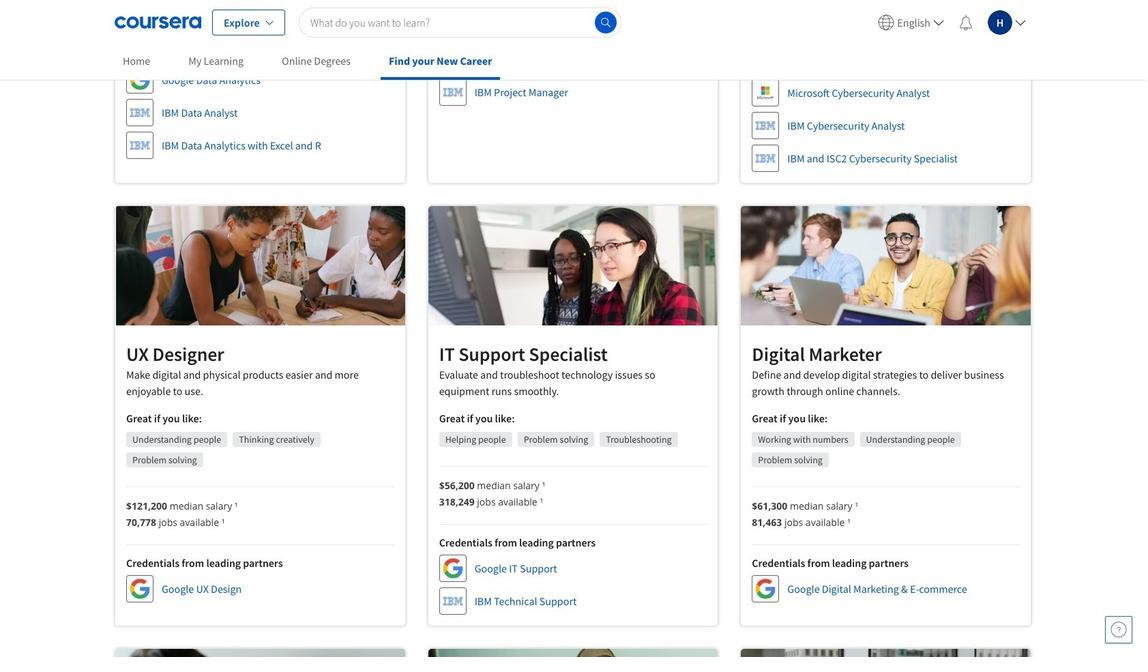 Task type: describe. For each thing, give the bounding box(es) containing it.
ux designer image
[[115, 206, 405, 325]]

coursera image
[[115, 11, 201, 33]]

help center image
[[1111, 622, 1127, 638]]

it support specialist image
[[428, 206, 718, 326]]

digital marketer image
[[741, 206, 1031, 326]]



Task type: locate. For each thing, give the bounding box(es) containing it.
None search field
[[299, 7, 622, 37]]

What do you want to learn? text field
[[299, 7, 622, 37]]

menu
[[873, 0, 1032, 44]]



